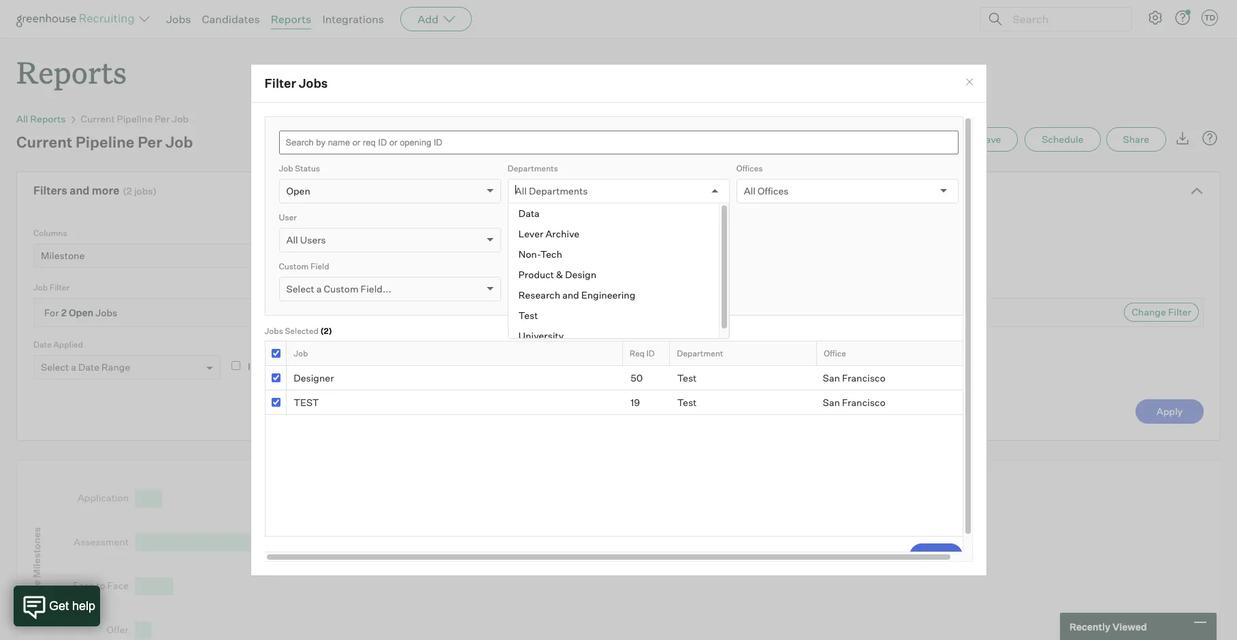 Task type: describe. For each thing, give the bounding box(es) containing it.
jobs selected (2)
[[265, 326, 332, 336]]

job for job status
[[279, 163, 293, 174]]

engineering
[[581, 289, 636, 301]]

filter inside dialog
[[265, 76, 296, 91]]

any role
[[515, 234, 555, 246]]

select a custom field...
[[286, 283, 391, 295]]

open option
[[286, 185, 310, 197]]

(2)
[[320, 326, 332, 336]]

all departments
[[515, 185, 588, 197]]

field...
[[361, 283, 391, 295]]

test inside option
[[519, 310, 538, 321]]

greenhouse recruiting image
[[16, 11, 139, 27]]

filter jobs
[[265, 76, 328, 91]]

san for 19
[[823, 397, 840, 408]]

non-tech
[[519, 248, 562, 260]]

include template jobs
[[520, 282, 616, 293]]

apply
[[1157, 406, 1183, 418]]

select for select a custom field...
[[286, 283, 314, 295]]

1 vertical spatial current pipeline per job
[[16, 133, 193, 151]]

configure image
[[1147, 10, 1164, 26]]

Search text field
[[1009, 9, 1120, 29]]

data
[[519, 208, 540, 219]]

2 vertical spatial reports
[[30, 113, 66, 125]]

all users
[[286, 234, 326, 246]]

job status
[[279, 163, 320, 174]]

share button
[[1106, 127, 1167, 152]]

filter for change filter
[[1168, 307, 1192, 318]]

test
[[294, 397, 319, 408]]

users
[[300, 234, 326, 246]]

data option
[[508, 203, 719, 224]]

san francisco for 50
[[823, 372, 886, 384]]

all for all reports
[[16, 113, 28, 125]]

apply button
[[1136, 400, 1204, 424]]

1 vertical spatial departments
[[529, 185, 588, 197]]

a for custom
[[316, 283, 322, 295]]

req
[[630, 349, 645, 359]]

0 horizontal spatial open
[[69, 307, 93, 319]]

selected
[[285, 326, 319, 336]]

req id
[[630, 349, 655, 359]]

milestone for milestone columns
[[322, 228, 360, 238]]

university option
[[508, 326, 719, 346]]

template
[[555, 282, 595, 293]]

research
[[519, 289, 560, 301]]

1 horizontal spatial custom
[[324, 283, 359, 295]]

team
[[533, 212, 554, 223]]

close image
[[964, 77, 975, 88]]

recently viewed
[[1070, 621, 1147, 633]]

jobs inside filters and more ( 2 jobs )
[[134, 185, 153, 197]]

jobs link
[[166, 12, 191, 26]]

0 vertical spatial offices
[[736, 163, 763, 174]]

include for include template jobs
[[520, 282, 553, 293]]

0 vertical spatial current pipeline per job
[[81, 113, 189, 125]]

integrations
[[322, 12, 384, 26]]

share
[[1123, 134, 1150, 145]]

td button
[[1199, 7, 1221, 29]]

td button
[[1202, 10, 1218, 26]]

archive
[[546, 228, 580, 240]]

and for filters
[[70, 184, 90, 198]]

cancel link
[[872, 550, 903, 562]]

0 horizontal spatial custom
[[279, 261, 309, 272]]

for 2 open jobs
[[44, 307, 117, 319]]

any
[[515, 234, 533, 246]]

(
[[123, 185, 127, 197]]

lever
[[519, 228, 544, 240]]

50
[[631, 372, 643, 384]]

design
[[565, 269, 597, 280]]

filter jobs dialog
[[250, 64, 987, 577]]

list box inside filter jobs dialog
[[508, 203, 729, 346]]

filters
[[33, 184, 67, 198]]

1 columns from the left
[[33, 228, 67, 238]]

viewed
[[1113, 621, 1147, 633]]

add button
[[401, 7, 472, 31]]

for
[[44, 307, 59, 319]]

id
[[647, 349, 655, 359]]

all for all departments
[[515, 185, 527, 197]]

test for 50
[[677, 372, 697, 384]]

san francisco for 19
[[823, 397, 886, 408]]

job for job
[[294, 349, 308, 359]]

product
[[519, 269, 554, 280]]

0 vertical spatial departments
[[508, 163, 558, 174]]

current pipeline per job link
[[81, 113, 189, 125]]

and for research
[[563, 289, 579, 301]]

all reports link
[[16, 113, 66, 125]]

designer
[[294, 372, 334, 384]]

jobs left selected
[[265, 326, 283, 336]]

francisco for 19
[[842, 397, 886, 408]]

job filter
[[33, 283, 70, 293]]

more
[[92, 184, 119, 198]]

product & design option
[[508, 265, 719, 285]]

hiring team role
[[508, 212, 573, 223]]

cancel
[[872, 550, 903, 562]]

Search by name or req ID or opening ID field
[[279, 131, 958, 154]]

td
[[1205, 13, 1216, 22]]

non-tech option
[[508, 244, 719, 265]]

milestone for milestone
[[41, 250, 85, 262]]

0 vertical spatial current
[[81, 113, 115, 125]]

schedule
[[1042, 134, 1084, 145]]

change filter
[[1132, 307, 1192, 318]]

2 columns from the left
[[362, 228, 396, 238]]

select for select a date range
[[41, 362, 69, 373]]

19
[[631, 397, 640, 408]]

add
[[418, 12, 439, 26]]

ever
[[398, 251, 418, 263]]



Task type: locate. For each thing, give the bounding box(es) containing it.
role up archive
[[556, 212, 573, 223]]

1 vertical spatial jobs
[[597, 282, 616, 293]]

candidates down (2)
[[325, 361, 376, 373]]

test for 19
[[677, 397, 697, 408]]

user
[[279, 212, 297, 223]]

0 horizontal spatial and
[[70, 184, 90, 198]]

columns
[[33, 228, 67, 238], [362, 228, 396, 238]]

1 horizontal spatial 2
[[127, 185, 132, 197]]

2 horizontal spatial filter
[[1168, 307, 1192, 318]]

0 vertical spatial open
[[286, 185, 310, 197]]

custom field
[[279, 261, 329, 272]]

0 vertical spatial test
[[519, 310, 538, 321]]

1 vertical spatial 2
[[61, 307, 67, 319]]

current right all reports
[[81, 113, 115, 125]]

include inside filter jobs dialog
[[520, 282, 553, 293]]

change filter button
[[1124, 303, 1199, 322]]

0 horizontal spatial 2
[[61, 307, 67, 319]]

jobs inside dialog
[[597, 282, 616, 293]]

tech
[[540, 248, 562, 260]]

0 vertical spatial custom
[[279, 261, 309, 272]]

both option
[[436, 244, 493, 270]]

1 vertical spatial pipeline
[[76, 133, 135, 151]]

date left range
[[78, 362, 99, 373]]

product & design
[[519, 269, 597, 280]]

a inside filter jobs dialog
[[316, 283, 322, 295]]

columns up milestone option
[[33, 228, 67, 238]]

0 vertical spatial date
[[33, 340, 52, 350]]

1 san francisco from the top
[[823, 372, 886, 384]]

save and schedule this report to revisit it! element
[[962, 127, 1025, 152]]

None checkbox
[[271, 374, 280, 383], [271, 398, 280, 407], [271, 374, 280, 383], [271, 398, 280, 407]]

all reports
[[16, 113, 66, 125]]

1 horizontal spatial jobs
[[597, 282, 616, 293]]

0 horizontal spatial filter
[[50, 283, 70, 293]]

2 right more
[[127, 185, 132, 197]]

candidates link
[[202, 12, 260, 26]]

candidates
[[202, 12, 260, 26], [325, 361, 376, 373]]

0 vertical spatial a
[[316, 283, 322, 295]]

2 right for
[[61, 307, 67, 319]]

open down the job status
[[286, 185, 310, 197]]

test
[[519, 310, 538, 321], [677, 372, 697, 384], [677, 397, 697, 408]]

reports
[[271, 12, 311, 26], [16, 52, 127, 92], [30, 113, 66, 125]]

integrations link
[[322, 12, 384, 26]]

save
[[980, 134, 1001, 145]]

san francisco
[[823, 372, 886, 384], [823, 397, 886, 408]]

1 horizontal spatial include
[[520, 282, 553, 293]]

candidates right jobs link
[[202, 12, 260, 26]]

custom left field
[[279, 261, 309, 272]]

0 vertical spatial san francisco
[[823, 372, 886, 384]]

a for date
[[71, 362, 76, 373]]

jobs right for
[[96, 307, 117, 319]]

1 vertical spatial reports
[[16, 52, 127, 92]]

jobs right (
[[134, 185, 153, 197]]

1 vertical spatial milestone
[[41, 250, 85, 262]]

jobs
[[166, 12, 191, 26], [299, 76, 328, 91], [96, 307, 117, 319], [265, 326, 283, 336]]

2
[[127, 185, 132, 197], [61, 307, 67, 319]]

0 vertical spatial filter
[[265, 76, 296, 91]]

2 francisco from the top
[[842, 397, 886, 408]]

None field
[[515, 180, 519, 203]]

1 horizontal spatial current
[[81, 113, 115, 125]]

custom down field
[[324, 283, 359, 295]]

filter up for
[[50, 283, 70, 293]]

jobs up test option
[[597, 282, 616, 293]]

jobs
[[134, 185, 153, 197], [597, 282, 616, 293]]

milestone up job filter
[[41, 250, 85, 262]]

1 francisco from the top
[[842, 372, 886, 384]]

include
[[520, 282, 553, 293], [248, 361, 281, 373]]

field
[[310, 261, 329, 272]]

san
[[823, 372, 840, 384], [823, 397, 840, 408]]

faq image
[[1202, 130, 1218, 147]]

include left migrated
[[248, 361, 281, 373]]

1 horizontal spatial columns
[[362, 228, 396, 238]]

research and engineering
[[519, 289, 636, 301]]

milestone option
[[41, 250, 85, 262]]

1 horizontal spatial open
[[286, 185, 310, 197]]

all offices
[[744, 185, 789, 197]]

lever archive
[[519, 228, 580, 240]]

1 horizontal spatial filter
[[265, 76, 296, 91]]

office
[[824, 349, 846, 359]]

all
[[16, 113, 28, 125], [515, 185, 527, 197], [744, 185, 756, 197], [286, 234, 298, 246]]

lever archive option
[[508, 224, 719, 244]]

per
[[155, 113, 170, 125], [138, 133, 162, 151]]

change
[[1132, 307, 1166, 318]]

now option
[[322, 244, 379, 270]]

0 horizontal spatial date
[[33, 340, 52, 350]]

0 horizontal spatial role
[[535, 234, 555, 246]]

select a date range
[[41, 362, 130, 373]]

1 vertical spatial francisco
[[842, 397, 886, 408]]

1 san from the top
[[823, 372, 840, 384]]

0 vertical spatial include
[[520, 282, 553, 293]]

None checkbox
[[271, 349, 280, 358], [232, 362, 240, 371], [271, 349, 280, 358], [232, 362, 240, 371]]

1 vertical spatial select
[[41, 362, 69, 373]]

select
[[286, 283, 314, 295], [41, 362, 69, 373]]

select down custom field
[[286, 283, 314, 295]]

0 horizontal spatial milestone
[[41, 250, 85, 262]]

all for all offices
[[744, 185, 756, 197]]

1 vertical spatial current
[[16, 133, 72, 151]]

2 vertical spatial test
[[677, 397, 697, 408]]

0 vertical spatial pipeline
[[117, 113, 153, 125]]

list box containing data
[[508, 203, 729, 346]]

university
[[519, 330, 564, 342]]

departments
[[508, 163, 558, 174], [529, 185, 588, 197]]

and left more
[[70, 184, 90, 198]]

francisco for 50
[[842, 372, 886, 384]]

role
[[556, 212, 573, 223], [535, 234, 555, 246]]

filter right change
[[1168, 307, 1192, 318]]

applied
[[53, 340, 83, 350]]

1 horizontal spatial role
[[556, 212, 573, 223]]

1 vertical spatial role
[[535, 234, 555, 246]]

current down all reports
[[16, 133, 72, 151]]

0 horizontal spatial candidates
[[202, 12, 260, 26]]

role up non-tech
[[535, 234, 555, 246]]

0 horizontal spatial include
[[248, 361, 281, 373]]

)
[[153, 185, 157, 197]]

0 vertical spatial select
[[286, 283, 314, 295]]

0 vertical spatial per
[[155, 113, 170, 125]]

filter inside button
[[1168, 307, 1192, 318]]

schedule button
[[1025, 127, 1101, 152]]

1 vertical spatial open
[[69, 307, 93, 319]]

0 horizontal spatial current
[[16, 133, 72, 151]]

0 vertical spatial and
[[70, 184, 90, 198]]

now
[[341, 251, 361, 263]]

departments up team at the top left of page
[[529, 185, 588, 197]]

non-
[[519, 248, 540, 260]]

both
[[454, 251, 475, 263]]

current pipeline per job
[[81, 113, 189, 125], [16, 133, 193, 151]]

0 vertical spatial role
[[556, 212, 573, 223]]

custom
[[279, 261, 309, 272], [324, 283, 359, 295]]

filters and more ( 2 jobs )
[[33, 184, 157, 198]]

2 vertical spatial filter
[[1168, 307, 1192, 318]]

include migrated candidates
[[248, 361, 376, 373]]

open right for
[[69, 307, 93, 319]]

0 vertical spatial san
[[823, 372, 840, 384]]

1 horizontal spatial select
[[286, 283, 314, 295]]

columns up now option
[[362, 228, 396, 238]]

pipeline
[[117, 113, 153, 125], [76, 133, 135, 151]]

milestone columns
[[322, 228, 396, 238]]

recently
[[1070, 621, 1111, 633]]

milestone up now
[[322, 228, 360, 238]]

0 vertical spatial milestone
[[322, 228, 360, 238]]

and inside option
[[563, 289, 579, 301]]

0 vertical spatial candidates
[[202, 12, 260, 26]]

0 horizontal spatial columns
[[33, 228, 67, 238]]

0 vertical spatial reports
[[271, 12, 311, 26]]

hiring
[[508, 212, 531, 223]]

list box
[[508, 203, 729, 346]]

select inside filter jobs dialog
[[286, 283, 314, 295]]

1 horizontal spatial date
[[78, 362, 99, 373]]

all for all users
[[286, 234, 298, 246]]

a
[[316, 283, 322, 295], [71, 362, 76, 373]]

1 horizontal spatial candidates
[[325, 361, 376, 373]]

job for job filter
[[33, 283, 48, 293]]

1 vertical spatial filter
[[50, 283, 70, 293]]

&
[[556, 269, 563, 280]]

filter
[[265, 76, 296, 91], [50, 283, 70, 293], [1168, 307, 1192, 318]]

1 vertical spatial custom
[[324, 283, 359, 295]]

francisco
[[842, 372, 886, 384], [842, 397, 886, 408]]

research and engineering option
[[508, 285, 719, 306]]

migrated
[[283, 361, 323, 373]]

1 vertical spatial test
[[677, 372, 697, 384]]

departments up all departments
[[508, 163, 558, 174]]

0 vertical spatial francisco
[[842, 372, 886, 384]]

0 horizontal spatial jobs
[[134, 185, 153, 197]]

0 horizontal spatial select
[[41, 362, 69, 373]]

0 horizontal spatial a
[[71, 362, 76, 373]]

1 vertical spatial date
[[78, 362, 99, 373]]

1 vertical spatial a
[[71, 362, 76, 373]]

2 san from the top
[[823, 397, 840, 408]]

1 horizontal spatial a
[[316, 283, 322, 295]]

and down design on the top of page
[[563, 289, 579, 301]]

test option
[[508, 306, 719, 326]]

download image
[[1175, 130, 1191, 147]]

1 vertical spatial san francisco
[[823, 397, 886, 408]]

1 horizontal spatial milestone
[[322, 228, 360, 238]]

0 vertical spatial 2
[[127, 185, 132, 197]]

2 san francisco from the top
[[823, 397, 886, 408]]

job
[[172, 113, 189, 125], [165, 133, 193, 151], [279, 163, 293, 174], [33, 283, 48, 293], [294, 349, 308, 359]]

jobs left candidates link
[[166, 12, 191, 26]]

a down applied
[[71, 362, 76, 373]]

jobs down reports "link"
[[299, 76, 328, 91]]

1 vertical spatial per
[[138, 133, 162, 151]]

date left applied
[[33, 340, 52, 350]]

select down date applied
[[41, 362, 69, 373]]

1 vertical spatial offices
[[758, 185, 789, 197]]

san for 50
[[823, 372, 840, 384]]

0 vertical spatial jobs
[[134, 185, 153, 197]]

ever option
[[379, 244, 436, 270]]

department
[[677, 349, 723, 359]]

2 inside filters and more ( 2 jobs )
[[127, 185, 132, 197]]

current
[[81, 113, 115, 125], [16, 133, 72, 151]]

1 horizontal spatial and
[[563, 289, 579, 301]]

reports link
[[271, 12, 311, 26]]

include for include migrated candidates
[[248, 361, 281, 373]]

include down product
[[520, 282, 553, 293]]

status
[[295, 163, 320, 174]]

open inside filter jobs dialog
[[286, 185, 310, 197]]

1 vertical spatial include
[[248, 361, 281, 373]]

filter down reports "link"
[[265, 76, 296, 91]]

date applied
[[33, 340, 83, 350]]

1 vertical spatial candidates
[[325, 361, 376, 373]]

range
[[102, 362, 130, 373]]

1 vertical spatial san
[[823, 397, 840, 408]]

save button
[[962, 127, 1018, 152]]

filter for job filter
[[50, 283, 70, 293]]

1 vertical spatial and
[[563, 289, 579, 301]]

a down field
[[316, 283, 322, 295]]

offices
[[736, 163, 763, 174], [758, 185, 789, 197]]



Task type: vqa. For each thing, say whether or not it's contained in the screenshot.
referral within button
no



